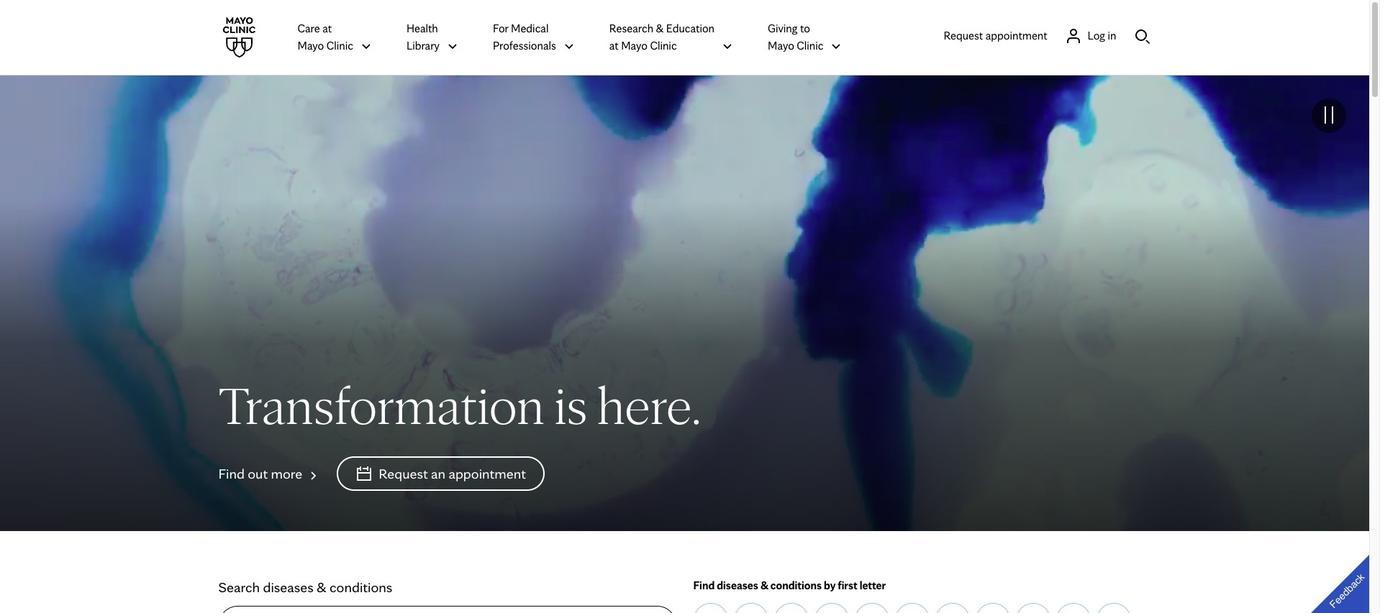 Task type: vqa. For each thing, say whether or not it's contained in the screenshot.
Panel.
no



Task type: describe. For each thing, give the bounding box(es) containing it.
request appointment link
[[944, 27, 1048, 44]]

search
[[218, 580, 260, 597]]

health library
[[407, 22, 440, 53]]

log in link
[[1065, 27, 1117, 44]]

library
[[407, 39, 440, 53]]

health library button
[[407, 19, 458, 55]]

clinic inside research & education at mayo clinic
[[650, 39, 677, 53]]

for medical professionals button
[[493, 19, 575, 55]]

is
[[554, 372, 588, 438]]

by
[[824, 580, 836, 593]]

giving to mayo clinic
[[768, 22, 824, 53]]

research & education at mayo clinic
[[609, 22, 715, 53]]

giving to mayo clinic button
[[768, 19, 842, 55]]

search diseases & conditions
[[218, 580, 392, 597]]

medical
[[511, 22, 549, 35]]

diseases for search
[[263, 580, 314, 597]]

Find out more text field
[[218, 464, 302, 485]]

log in
[[1088, 28, 1117, 42]]

request an appointment link
[[337, 457, 545, 492]]

log
[[1088, 28, 1105, 42]]

request appointment
[[944, 28, 1048, 42]]

& for search diseases & conditions
[[317, 580, 326, 597]]

mayo inside research & education at mayo clinic
[[621, 39, 648, 53]]

find for find diseases & conditions by first letter
[[693, 580, 715, 593]]

education
[[666, 22, 715, 35]]

appointment inside text box
[[449, 466, 526, 483]]

care
[[298, 22, 320, 35]]

for medical professionals
[[493, 22, 556, 53]]

request for request appointment
[[944, 28, 983, 42]]

out
[[248, 466, 268, 483]]

& inside research & education at mayo clinic
[[656, 22, 664, 35]]

to
[[800, 22, 810, 35]]

appointment inside text field
[[986, 28, 1048, 42]]

find out more
[[218, 466, 302, 483]]

giving
[[768, 22, 798, 35]]

& for find diseases & conditions by first letter
[[761, 580, 768, 593]]

an
[[431, 466, 445, 483]]

at inside care at mayo clinic
[[323, 22, 332, 35]]



Task type: locate. For each thing, give the bounding box(es) containing it.
1 horizontal spatial clinic
[[650, 39, 677, 53]]

diseases
[[263, 580, 314, 597], [717, 580, 758, 593]]

Search diseases & conditions text field
[[219, 608, 675, 614]]

0 horizontal spatial conditions
[[330, 580, 392, 597]]

0 horizontal spatial mayo
[[298, 39, 324, 53]]

0 vertical spatial at
[[323, 22, 332, 35]]

clinic for care at mayo clinic
[[327, 39, 353, 53]]

at inside research & education at mayo clinic
[[609, 39, 619, 53]]

care at mayo clinic
[[298, 22, 353, 53]]

at
[[323, 22, 332, 35], [609, 39, 619, 53]]

at down research
[[609, 39, 619, 53]]

here.
[[597, 372, 701, 438]]

1 clinic from the left
[[327, 39, 353, 53]]

letter
[[860, 580, 886, 593]]

mayo inside care at mayo clinic
[[298, 39, 324, 53]]

mayo for care at mayo clinic
[[298, 39, 324, 53]]

0 vertical spatial request
[[944, 28, 983, 42]]

2 mayo from the left
[[621, 39, 648, 53]]

1 vertical spatial request
[[379, 466, 428, 483]]

for
[[493, 22, 509, 35]]

find
[[218, 466, 245, 483], [693, 580, 715, 593]]

mayo inside giving to mayo clinic
[[768, 39, 794, 53]]

request an appointment
[[379, 466, 526, 483]]

2 diseases from the left
[[717, 580, 758, 593]]

request for request an appointment
[[379, 466, 428, 483]]

2 conditions from the left
[[771, 580, 822, 593]]

mayo down care
[[298, 39, 324, 53]]

3 clinic from the left
[[797, 39, 824, 53]]

2 horizontal spatial clinic
[[797, 39, 824, 53]]

feedback button
[[1299, 543, 1380, 614]]

0 horizontal spatial clinic
[[327, 39, 353, 53]]

conditions
[[330, 580, 392, 597], [771, 580, 822, 593]]

find inside text box
[[218, 466, 245, 483]]

professionals
[[493, 39, 556, 53]]

0 horizontal spatial at
[[323, 22, 332, 35]]

find diseases & conditions by first letter
[[693, 580, 886, 593]]

1 vertical spatial appointment
[[449, 466, 526, 483]]

appointment
[[986, 28, 1048, 42], [449, 466, 526, 483]]

1 horizontal spatial at
[[609, 39, 619, 53]]

transformation is here.
[[218, 372, 701, 438]]

more
[[271, 466, 302, 483]]

Request an appointment text field
[[379, 464, 526, 485]]

0 vertical spatial find
[[218, 466, 245, 483]]

1 mayo from the left
[[298, 39, 324, 53]]

conditions for find diseases & conditions by first letter
[[771, 580, 822, 593]]

&
[[656, 22, 664, 35], [317, 580, 326, 597], [761, 580, 768, 593]]

1 horizontal spatial appointment
[[986, 28, 1048, 42]]

0 horizontal spatial request
[[379, 466, 428, 483]]

1 diseases from the left
[[263, 580, 314, 597]]

mayo down giving
[[768, 39, 794, 53]]

0 horizontal spatial diseases
[[263, 580, 314, 597]]

request inside request appointment text field
[[944, 28, 983, 42]]

request
[[944, 28, 983, 42], [379, 466, 428, 483]]

1 vertical spatial at
[[609, 39, 619, 53]]

feedback
[[1327, 572, 1367, 611]]

Request appointment text field
[[944, 27, 1048, 44]]

request inside request an appointment text box
[[379, 466, 428, 483]]

in
[[1108, 28, 1117, 42]]

transformation
[[218, 372, 545, 438]]

1 horizontal spatial mayo
[[621, 39, 648, 53]]

health
[[407, 22, 438, 35]]

1 conditions from the left
[[330, 580, 392, 597]]

1 horizontal spatial conditions
[[771, 580, 822, 593]]

research & education at mayo clinic button
[[609, 19, 733, 55]]

1 horizontal spatial request
[[944, 28, 983, 42]]

0 horizontal spatial appointment
[[449, 466, 526, 483]]

first
[[838, 580, 858, 593]]

at right care
[[323, 22, 332, 35]]

conditions for search diseases & conditions
[[330, 580, 392, 597]]

0 horizontal spatial &
[[317, 580, 326, 597]]

mayo for giving to mayo clinic
[[768, 39, 794, 53]]

Log in text field
[[1088, 27, 1117, 44]]

1 horizontal spatial &
[[656, 22, 664, 35]]

0 vertical spatial appointment
[[986, 28, 1048, 42]]

3 mayo from the left
[[768, 39, 794, 53]]

clinic
[[327, 39, 353, 53], [650, 39, 677, 53], [797, 39, 824, 53]]

1 horizontal spatial diseases
[[717, 580, 758, 593]]

clinic for giving to mayo clinic
[[797, 39, 824, 53]]

0 horizontal spatial find
[[218, 466, 245, 483]]

mayo
[[298, 39, 324, 53], [621, 39, 648, 53], [768, 39, 794, 53]]

1 horizontal spatial find
[[693, 580, 715, 593]]

find for find out more
[[218, 466, 245, 483]]

clinic inside giving to mayo clinic
[[797, 39, 824, 53]]

mayo clinic home page image
[[218, 17, 259, 58]]

care at mayo clinic button
[[298, 19, 372, 55]]

find out more link
[[218, 464, 320, 485]]

2 clinic from the left
[[650, 39, 677, 53]]

research
[[609, 22, 654, 35]]

1 vertical spatial find
[[693, 580, 715, 593]]

mayo down research
[[621, 39, 648, 53]]

clinic inside care at mayo clinic
[[327, 39, 353, 53]]

diseases for find
[[717, 580, 758, 593]]

2 horizontal spatial &
[[761, 580, 768, 593]]

2 horizontal spatial mayo
[[768, 39, 794, 53]]



